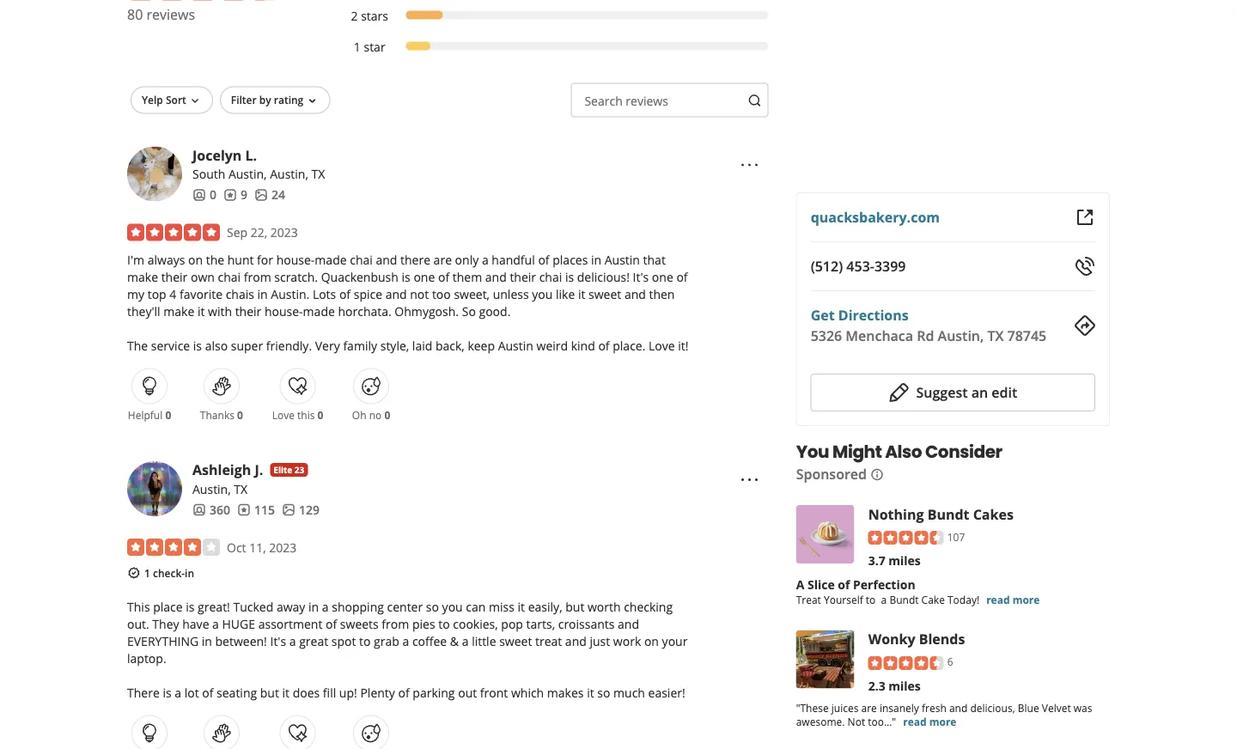 Task type: locate. For each thing, give the bounding box(es) containing it.
miles
[[889, 552, 921, 568], [889, 677, 921, 694]]

1 vertical spatial sweet
[[499, 633, 532, 650]]

0 right helpful
[[165, 408, 171, 422]]

their
[[161, 269, 188, 285], [510, 269, 536, 285], [235, 303, 261, 320]]

it's
[[633, 269, 649, 285], [270, 633, 286, 650]]

search image
[[748, 94, 762, 107]]

it's down "assortment"
[[270, 633, 286, 650]]

you left can on the bottom left
[[442, 599, 463, 615]]

a slice of perfection treat yourself to  a bundt cake today! read more
[[796, 576, 1040, 607]]

only
[[455, 252, 479, 268]]

it's down that
[[633, 269, 649, 285]]

(0 reactions) element right 'thanks'
[[237, 408, 243, 422]]

a left shopping
[[322, 599, 329, 615]]

9
[[241, 187, 247, 203]]

1 vertical spatial friends element
[[192, 501, 230, 518]]

2
[[351, 8, 358, 24]]

1 left "star"
[[354, 39, 361, 55]]

1 horizontal spatial read
[[986, 593, 1010, 607]]

of up the it!
[[676, 269, 688, 285]]

oct 11, 2023
[[227, 539, 297, 556]]

of right the 'slice'
[[838, 576, 850, 593]]

0 vertical spatial miles
[[889, 552, 921, 568]]

  text field
[[571, 83, 769, 117]]

read right today!
[[986, 593, 1010, 607]]

more
[[1013, 593, 1040, 607], [929, 714, 957, 729]]

1 vertical spatial read
[[903, 714, 927, 729]]

their down handful
[[510, 269, 536, 285]]

is left also
[[193, 338, 202, 354]]

0 right 'thanks'
[[237, 408, 243, 422]]

chai up chais
[[218, 269, 241, 285]]

and left not
[[385, 286, 407, 303]]

1 vertical spatial but
[[260, 685, 279, 701]]

0 vertical spatial 16 photos v2 image
[[254, 188, 268, 202]]

out.
[[127, 616, 149, 632]]

chai up like
[[539, 269, 562, 285]]

0 vertical spatial more
[[1013, 593, 1040, 607]]

helpful
[[128, 408, 163, 422]]

1 vertical spatial it's
[[270, 633, 286, 650]]

1 right 16 check in v2 icon
[[144, 566, 150, 580]]

to down the sweets
[[359, 633, 371, 650]]

1 horizontal spatial but
[[565, 599, 584, 615]]

your
[[662, 633, 688, 650]]

reviews element down "south"
[[223, 186, 247, 203]]

16 photos v2 image for ashleigh j.
[[282, 503, 295, 517]]

0 vertical spatial 16 review v2 image
[[223, 188, 237, 202]]

1 horizontal spatial read more link
[[986, 593, 1040, 607]]

of
[[538, 252, 549, 268], [438, 269, 449, 285], [676, 269, 688, 285], [339, 286, 351, 303], [598, 338, 610, 354], [838, 576, 850, 593], [326, 616, 337, 632], [202, 685, 213, 701], [398, 685, 409, 701]]

tx left 78745
[[987, 326, 1004, 345]]

easier!
[[648, 685, 685, 701]]

treat
[[535, 633, 562, 650]]

bundt left cake
[[889, 593, 919, 607]]

16 review v2 image for jocelyn l.
[[223, 188, 237, 202]]

0 horizontal spatial it's
[[270, 633, 286, 650]]

austin, down ashleigh
[[192, 481, 231, 497]]

2023 right 22,
[[270, 224, 298, 241]]

0 vertical spatial reviews element
[[223, 186, 247, 203]]

friends element containing 0
[[192, 186, 216, 203]]

oct
[[227, 539, 246, 556]]

0 vertical spatial 1
[[354, 39, 361, 55]]

austin
[[605, 252, 640, 268], [498, 338, 533, 354]]

miles up insanely
[[889, 677, 921, 694]]

sweet down pop
[[499, 633, 532, 650]]

2 horizontal spatial to
[[866, 593, 876, 607]]

to right pies
[[438, 616, 450, 632]]

to
[[866, 593, 876, 607], [438, 616, 450, 632], [359, 633, 371, 650]]

24 directions v2 image
[[1075, 315, 1095, 336]]

80
[[127, 5, 143, 23]]

good.
[[479, 303, 511, 320]]

2 (0 reactions) element from the left
[[237, 408, 243, 422]]

(0 reactions) element right no
[[384, 408, 390, 422]]

1 vertical spatial 2023
[[269, 539, 297, 556]]

0 horizontal spatial more
[[929, 714, 957, 729]]

bundt inside a slice of perfection treat yourself to  a bundt cake today! read more
[[889, 593, 919, 607]]

2 one from the left
[[652, 269, 673, 285]]

0
[[210, 187, 216, 203], [165, 408, 171, 422], [237, 408, 243, 422], [317, 408, 323, 422], [384, 408, 390, 422]]

0 vertical spatial reviews
[[146, 5, 195, 23]]

0 horizontal spatial on
[[188, 252, 203, 268]]

16 photos v2 image left the 24
[[254, 188, 268, 202]]

of right the lots
[[339, 286, 351, 303]]

friends element down ashleigh
[[192, 501, 230, 518]]

jocelyn l. south austin, austin, tx
[[192, 146, 325, 182]]

love left the it!
[[649, 338, 675, 354]]

austin, inside elite 23 austin, tx
[[192, 481, 231, 497]]

2023 right the 11,
[[269, 539, 297, 556]]

to right yourself
[[866, 593, 876, 607]]

of right 'lot'
[[202, 685, 213, 701]]

reviews element
[[223, 186, 247, 203], [237, 501, 275, 518]]

1 vertical spatial austin
[[498, 338, 533, 354]]

1 vertical spatial make
[[163, 303, 194, 320]]

parking
[[413, 685, 455, 701]]

search
[[585, 93, 623, 109]]

1 vertical spatial from
[[382, 616, 409, 632]]

1 vertical spatial miles
[[889, 677, 921, 694]]

great
[[299, 633, 328, 650]]

0 vertical spatial austin
[[605, 252, 640, 268]]

nothing bundt cakes image
[[796, 505, 854, 563]]

so
[[462, 303, 476, 320]]

0 vertical spatial from
[[244, 269, 271, 285]]

from inside i'm always on the hunt for house-made chai and there are only a handful of places in austin that make their own chai from scratch. quackenbush is one of them and their chai is delicious! it's one of my top 4 favorite chais in austin. lots of spice and not too sweet, unless you like it sweet and then they'll make it with their house-made horchata. ohmygosh. so good.
[[244, 269, 271, 285]]

reviews for 80 reviews
[[146, 5, 195, 23]]

2 miles from the top
[[889, 677, 921, 694]]

3399
[[874, 257, 906, 275]]

no
[[369, 408, 382, 422]]

1 4.5 star rating image from the top
[[868, 531, 944, 545]]

0 horizontal spatial read
[[903, 714, 927, 729]]

tx down 16 chevron down v2 icon
[[311, 166, 325, 182]]

1 horizontal spatial sweet
[[588, 286, 621, 303]]

1 horizontal spatial 16 photos v2 image
[[282, 503, 295, 517]]

sweet inside i'm always on the hunt for house-made chai and there are only a handful of places in austin that make their own chai from scratch. quackenbush is one of them and their chai is delicious! it's one of my top 4 favorite chais in austin. lots of spice and not too sweet, unless you like it sweet and then they'll make it with their house-made horchata. ohmygosh. so good.
[[588, 286, 621, 303]]

but right seating
[[260, 685, 279, 701]]

a down great!
[[212, 616, 219, 632]]

miles right "3.7"
[[889, 552, 921, 568]]

but up 'croissants'
[[565, 599, 584, 615]]

quacksbakery.com
[[811, 208, 940, 226]]

from up grab
[[382, 616, 409, 632]]

you might also consider
[[796, 440, 1002, 464]]

1 vertical spatial tx
[[987, 326, 1004, 345]]

you left like
[[532, 286, 553, 303]]

0 horizontal spatial you
[[442, 599, 463, 615]]

jocelyn l. link
[[192, 146, 257, 164]]

2 horizontal spatial their
[[510, 269, 536, 285]]

the
[[206, 252, 224, 268]]

you
[[532, 286, 553, 303], [442, 599, 463, 615]]

0 vertical spatial on
[[188, 252, 203, 268]]

0 horizontal spatial their
[[161, 269, 188, 285]]

and inside "these juices are insanely fresh and delicious, blue velvet was awesome. not too…"
[[949, 701, 968, 715]]

friends element down "south"
[[192, 186, 216, 203]]

spot
[[331, 633, 356, 650]]

0 vertical spatial you
[[532, 286, 553, 303]]

tx down the ashleigh j.
[[234, 481, 248, 497]]

from
[[244, 269, 271, 285], [382, 616, 409, 632]]

0 vertical spatial photos element
[[254, 186, 285, 203]]

photos element for ashleigh j.
[[282, 501, 320, 518]]

1 friends element from the top
[[192, 186, 216, 203]]

78745
[[1007, 326, 1047, 345]]

2 4.5 star rating image from the top
[[868, 656, 944, 670]]

2 vertical spatial tx
[[234, 481, 248, 497]]

1 vertical spatial bundt
[[889, 593, 919, 607]]

a
[[482, 252, 489, 268], [322, 599, 329, 615], [212, 616, 219, 632], [289, 633, 296, 650], [402, 633, 409, 650], [462, 633, 469, 650], [175, 685, 181, 701]]

1 miles from the top
[[889, 552, 921, 568]]

0 vertical spatial read more link
[[986, 593, 1040, 607]]

(0 reactions) element for thanks 0
[[237, 408, 243, 422]]

much
[[613, 685, 645, 701]]

0 vertical spatial 2023
[[270, 224, 298, 241]]

photos element right 9
[[254, 186, 285, 203]]

friends element
[[192, 186, 216, 203], [192, 501, 230, 518]]

16 photos v2 image for jocelyn l.
[[254, 188, 268, 202]]

is down there
[[402, 269, 410, 285]]

(0 reactions) element for love this 0
[[317, 408, 323, 422]]

austin up delicious!
[[605, 252, 640, 268]]

0 vertical spatial made
[[315, 252, 347, 268]]

their down chais
[[235, 303, 261, 320]]

5326
[[811, 326, 842, 345]]

0 horizontal spatial austin
[[498, 338, 533, 354]]

on inside i'm always on the hunt for house-made chai and there are only a handful of places in austin that make their own chai from scratch. quackenbush is one of them and their chai is delicious! it's one of my top 4 favorite chais in austin. lots of spice and not too sweet, unless you like it sweet and then they'll make it with their house-made horchata. ohmygosh. so good.
[[188, 252, 203, 268]]

on
[[188, 252, 203, 268], [644, 633, 659, 650]]

photos element
[[254, 186, 285, 203], [282, 501, 320, 518]]

yelp sort
[[142, 93, 186, 107]]

1 horizontal spatial more
[[1013, 593, 1040, 607]]

and right the "fresh" on the bottom right of the page
[[949, 701, 968, 715]]

austin, down l.
[[228, 166, 267, 182]]

1 vertical spatial reviews
[[626, 93, 668, 109]]

(0 reactions) element
[[165, 408, 171, 422], [237, 408, 243, 422], [317, 408, 323, 422], [384, 408, 390, 422]]

1 vertical spatial 1
[[144, 566, 150, 580]]

more right insanely
[[929, 714, 957, 729]]

1 (0 reactions) element from the left
[[165, 408, 171, 422]]

0 horizontal spatial but
[[260, 685, 279, 701]]

not
[[848, 714, 865, 729]]

4 (0 reactions) element from the left
[[384, 408, 390, 422]]

0 vertical spatial 4.5 star rating image
[[868, 531, 944, 545]]

reviews right search
[[626, 93, 668, 109]]

read more link right today!
[[986, 593, 1040, 607]]

austin.
[[271, 286, 309, 303]]

(0 reactions) element right 'this'
[[317, 408, 323, 422]]

love
[[649, 338, 675, 354], [272, 408, 295, 422]]

a down "assortment"
[[289, 633, 296, 650]]

sweet
[[588, 286, 621, 303], [499, 633, 532, 650]]

friends element containing 360
[[192, 501, 230, 518]]

0 vertical spatial so
[[426, 599, 439, 615]]

menu image
[[739, 469, 760, 490]]

1 vertical spatial on
[[644, 633, 659, 650]]

photos element containing 24
[[254, 186, 285, 203]]

4.5 star rating image up 2.3 miles
[[868, 656, 944, 670]]

2 horizontal spatial tx
[[987, 326, 1004, 345]]

0 vertical spatial tx
[[311, 166, 325, 182]]

1 horizontal spatial so
[[597, 685, 610, 701]]

tx inside get directions 5326 menchaca rd austin, tx 78745
[[987, 326, 1004, 345]]

shopping
[[332, 599, 384, 615]]

austin, right rd
[[938, 326, 984, 345]]

elite 23 link
[[270, 463, 308, 477]]

0 vertical spatial are
[[434, 252, 452, 268]]

1 vertical spatial 16 review v2 image
[[237, 503, 251, 517]]

0 vertical spatial to
[[866, 593, 876, 607]]

make down 4
[[163, 303, 194, 320]]

3 (0 reactions) element from the left
[[317, 408, 323, 422]]

was
[[1074, 701, 1092, 715]]

1 horizontal spatial reviews
[[626, 93, 668, 109]]

1 one from the left
[[414, 269, 435, 285]]

chai up quackenbush
[[350, 252, 373, 268]]

1 vertical spatial more
[[929, 714, 957, 729]]

friends element for jocelyn l.
[[192, 186, 216, 203]]

made down the lots
[[303, 303, 335, 320]]

it inside this place is great! tucked away in a shopping center so you can miss it easily, but worth checking out. they have a huge assortment of sweets from pies to cookies, pop tarts, croissants and everything in between! it's a great spot to grab a coffee & a little sweet treat and just work on your laptop.
[[518, 599, 525, 615]]

read right too…"
[[903, 714, 927, 729]]

suggest
[[916, 383, 968, 402]]

it's inside this place is great! tucked away in a shopping center so you can miss it easily, but worth checking out. they have a huge assortment of sweets from pies to cookies, pop tarts, croissants and everything in between! it's a great spot to grab a coffee & a little sweet treat and just work on your laptop.
[[270, 633, 286, 650]]

1 horizontal spatial love
[[649, 338, 675, 354]]

reviews element containing 9
[[223, 186, 247, 203]]

awesome.
[[796, 714, 845, 729]]

16 photos v2 image
[[254, 188, 268, 202], [282, 503, 295, 517]]

0 horizontal spatial love
[[272, 408, 295, 422]]

0 horizontal spatial 16 photos v2 image
[[254, 188, 268, 202]]

sweet down delicious!
[[588, 286, 621, 303]]

0 vertical spatial it's
[[633, 269, 649, 285]]

"these juices are insanely fresh and delicious, blue velvet was awesome. not too…"
[[796, 701, 1092, 729]]

fresh
[[922, 701, 947, 715]]

make up my
[[127, 269, 158, 285]]

0 horizontal spatial tx
[[234, 481, 248, 497]]

0 vertical spatial love
[[649, 338, 675, 354]]

cake
[[921, 593, 945, 607]]

0 vertical spatial house-
[[276, 252, 315, 268]]

1 vertical spatial photos element
[[282, 501, 320, 518]]

is up have
[[186, 599, 195, 615]]

might
[[832, 440, 882, 464]]

thanks 0
[[200, 408, 243, 422]]

of inside this place is great! tucked away in a shopping center so you can miss it easily, but worth checking out. they have a huge assortment of sweets from pies to cookies, pop tarts, croissants and everything in between! it's a great spot to grab a coffee & a little sweet treat and just work on your laptop.
[[326, 616, 337, 632]]

austin,
[[228, 166, 267, 182], [270, 166, 308, 182], [938, 326, 984, 345], [192, 481, 231, 497]]

0 horizontal spatial are
[[434, 252, 452, 268]]

read more link right too…"
[[903, 714, 957, 729]]

bundt up 107
[[927, 505, 969, 523]]

1 vertical spatial you
[[442, 599, 463, 615]]

delicious,
[[970, 701, 1015, 715]]

reviews element for jocelyn l.
[[223, 186, 247, 203]]

ashleigh j.
[[192, 461, 263, 479]]

so left much
[[597, 685, 610, 701]]

photos element containing 129
[[282, 501, 320, 518]]

photo of ashleigh j. image
[[127, 462, 182, 516]]

just
[[590, 633, 610, 650]]

4.5 star rating image up 3.7 miles
[[868, 531, 944, 545]]

laid
[[412, 338, 432, 354]]

away
[[277, 599, 305, 615]]

friends element for ashleigh j.
[[192, 501, 230, 518]]

a inside i'm always on the hunt for house-made chai and there are only a handful of places in austin that make their own chai from scratch. quackenbush is one of them and their chai is delicious! it's one of my top 4 favorite chais in austin. lots of spice and not too sweet, unless you like it sweet and then they'll make it with their house-made horchata. ohmygosh. so good.
[[482, 252, 489, 268]]

0 horizontal spatial chai
[[218, 269, 241, 285]]

it down the favorite
[[198, 303, 205, 320]]

0 horizontal spatial bundt
[[889, 593, 919, 607]]

quackenbush
[[321, 269, 399, 285]]

1 horizontal spatial austin
[[605, 252, 640, 268]]

on left your
[[644, 633, 659, 650]]

1 vertical spatial read more link
[[903, 714, 957, 729]]

from down for
[[244, 269, 271, 285]]

wonky blends
[[868, 630, 965, 648]]

1 horizontal spatial you
[[532, 286, 553, 303]]

2 friends element from the top
[[192, 501, 230, 518]]

reviews element containing 115
[[237, 501, 275, 518]]

1 horizontal spatial 1
[[354, 39, 361, 55]]

24 pencil v2 image
[[889, 382, 909, 403]]

house- up scratch.
[[276, 252, 315, 268]]

made up quackenbush
[[315, 252, 347, 268]]

love left 'this'
[[272, 408, 295, 422]]

0 horizontal spatial from
[[244, 269, 271, 285]]

reviews element down elite 23 austin, tx
[[237, 501, 275, 518]]

0 horizontal spatial to
[[359, 633, 371, 650]]

it right like
[[578, 286, 585, 303]]

0 vertical spatial sweet
[[588, 286, 621, 303]]

0 horizontal spatial sweet
[[499, 633, 532, 650]]

24 phone v2 image
[[1075, 256, 1095, 277]]

elite 23 austin, tx
[[192, 464, 304, 497]]

too…"
[[868, 714, 896, 729]]

1 vertical spatial are
[[861, 701, 877, 715]]

for
[[257, 252, 273, 268]]

assortment
[[258, 616, 322, 632]]

perfection
[[853, 576, 915, 593]]

1 horizontal spatial tx
[[311, 166, 325, 182]]

2 vertical spatial to
[[359, 633, 371, 650]]

one up then
[[652, 269, 673, 285]]

photo of jocelyn l. image
[[127, 147, 182, 202]]

1 vertical spatial made
[[303, 303, 335, 320]]

1 vertical spatial to
[[438, 616, 450, 632]]

16 review v2 image left 115
[[237, 503, 251, 517]]

can
[[466, 599, 486, 615]]

0 vertical spatial bundt
[[927, 505, 969, 523]]

1 horizontal spatial on
[[644, 633, 659, 650]]

0 horizontal spatial 1
[[144, 566, 150, 580]]

0 horizontal spatial make
[[127, 269, 158, 285]]

blue
[[1018, 701, 1039, 715]]

plenty
[[360, 685, 395, 701]]

that
[[643, 252, 666, 268]]

1 horizontal spatial one
[[652, 269, 673, 285]]

11,
[[249, 539, 266, 556]]

1 check-in
[[144, 566, 194, 580]]

wonky
[[868, 630, 915, 648]]

on up own
[[188, 252, 203, 268]]

0 horizontal spatial one
[[414, 269, 435, 285]]

to inside a slice of perfection treat yourself to  a bundt cake today! read more
[[866, 593, 876, 607]]

0 horizontal spatial reviews
[[146, 5, 195, 23]]

16 friends v2 image
[[192, 503, 206, 517]]

0 inside friends element
[[210, 187, 216, 203]]

in right the away
[[308, 599, 319, 615]]

0 vertical spatial friends element
[[192, 186, 216, 203]]

2023 for ashleigh j.
[[269, 539, 297, 556]]

it
[[578, 286, 585, 303], [198, 303, 205, 320], [518, 599, 525, 615], [282, 685, 290, 701], [587, 685, 594, 701]]

4.5 star rating image
[[868, 531, 944, 545], [868, 656, 944, 670]]

austin, up the 24
[[270, 166, 308, 182]]

16 review v2 image
[[223, 188, 237, 202], [237, 503, 251, 517]]

insanely
[[880, 701, 919, 715]]

1 vertical spatial so
[[597, 685, 610, 701]]

more right today!
[[1013, 593, 1040, 607]]

in up delicious!
[[591, 252, 601, 268]]

my
[[127, 286, 144, 303]]

in down have
[[202, 633, 212, 650]]

so
[[426, 599, 439, 615], [597, 685, 610, 701]]

photos element right 115
[[282, 501, 320, 518]]

great!
[[198, 599, 230, 615]]

0 vertical spatial but
[[565, 599, 584, 615]]

a right &
[[462, 633, 469, 650]]

reviews right 80
[[146, 5, 195, 23]]

1 horizontal spatial bundt
[[927, 505, 969, 523]]



Task type: describe. For each thing, give the bounding box(es) containing it.
quacksbakery.com link
[[811, 208, 940, 226]]

16 info v2 image
[[870, 468, 884, 482]]

star
[[364, 39, 385, 55]]

with
[[208, 303, 232, 320]]

lot
[[184, 685, 199, 701]]

453-
[[847, 257, 874, 275]]

are inside "these juices are insanely fresh and delicious, blue velvet was awesome. not too…"
[[861, 701, 877, 715]]

then
[[649, 286, 675, 303]]

but inside this place is great! tucked away in a shopping center so you can miss it easily, but worth checking out. they have a huge assortment of sweets from pies to cookies, pop tarts, croissants and everything in between! it's a great spot to grab a coffee & a little sweet treat and just work on your laptop.
[[565, 599, 584, 615]]

4
[[170, 286, 176, 303]]

spice
[[354, 286, 382, 303]]

directions
[[838, 306, 909, 324]]

lots
[[313, 286, 336, 303]]

top
[[148, 286, 166, 303]]

menchaca
[[846, 326, 913, 345]]

2023 for jocelyn l.
[[270, 224, 298, 241]]

treat
[[796, 593, 821, 607]]

weird
[[536, 338, 568, 354]]

sweet,
[[454, 286, 490, 303]]

in down 4 star rating image
[[185, 566, 194, 580]]

edit
[[992, 383, 1017, 402]]

suggest an edit button
[[811, 374, 1095, 411]]

2.3 miles
[[868, 677, 921, 694]]

is right there on the left bottom of the page
[[163, 685, 171, 701]]

in right chais
[[257, 286, 268, 303]]

5 star rating image
[[127, 224, 220, 241]]

3.7 miles
[[868, 552, 921, 568]]

have
[[182, 616, 209, 632]]

16 chevron down v2 image
[[188, 94, 202, 108]]

austin, inside get directions 5326 menchaca rd austin, tx 78745
[[938, 326, 984, 345]]

scratch.
[[274, 269, 318, 285]]

1 horizontal spatial to
[[438, 616, 450, 632]]

0 vertical spatial make
[[127, 269, 158, 285]]

and down 'croissants'
[[565, 633, 587, 650]]

get directions link
[[811, 306, 909, 324]]

little
[[472, 633, 496, 650]]

love this 0
[[272, 408, 323, 422]]

coffee
[[412, 633, 447, 650]]

and up work
[[618, 616, 639, 632]]

0 right no
[[384, 408, 390, 422]]

(0 reactions) element for helpful 0
[[165, 408, 171, 422]]

south
[[192, 166, 225, 182]]

of left places in the left of the page
[[538, 252, 549, 268]]

129
[[299, 501, 320, 518]]

they
[[152, 616, 179, 632]]

on inside this place is great! tucked away in a shopping center so you can miss it easily, but worth checking out. they have a huge assortment of sweets from pies to cookies, pop tarts, croissants and everything in between! it's a great spot to grab a coffee & a little sweet treat and just work on your laptop.
[[644, 633, 659, 650]]

own
[[191, 269, 215, 285]]

so inside this place is great! tucked away in a shopping center so you can miss it easily, but worth checking out. they have a huge assortment of sweets from pies to cookies, pop tarts, croissants and everything in between! it's a great spot to grab a coffee & a little sweet treat and just work on your laptop.
[[426, 599, 439, 615]]

croissants
[[558, 616, 615, 632]]

which
[[511, 685, 544, 701]]

kind
[[571, 338, 595, 354]]

are inside i'm always on the hunt for house-made chai and there are only a handful of places in austin that make their own chai from scratch. quackenbush is one of them and their chai is delicious! it's one of my top 4 favorite chais in austin. lots of spice and not too sweet, unless you like it sweet and then they'll make it with their house-made horchata. ohmygosh. so good.
[[434, 252, 452, 268]]

sweets
[[340, 616, 379, 632]]

austin inside i'm always on the hunt for house-made chai and there are only a handful of places in austin that make their own chai from scratch. quackenbush is one of them and their chai is delicious! it's one of my top 4 favorite chais in austin. lots of spice and not too sweet, unless you like it sweet and then they'll make it with their house-made horchata. ohmygosh. so good.
[[605, 252, 640, 268]]

1 horizontal spatial make
[[163, 303, 194, 320]]

reviews element for ashleigh j.
[[237, 501, 275, 518]]

of up too
[[438, 269, 449, 285]]

4.5 star rating image for wonky
[[868, 656, 944, 670]]

0 right 'this'
[[317, 408, 323, 422]]

and left there
[[376, 252, 397, 268]]

nothing bundt cakes
[[868, 505, 1014, 523]]

1 vertical spatial love
[[272, 408, 295, 422]]

laptop.
[[127, 650, 166, 667]]

from inside this place is great! tucked away in a shopping center so you can miss it easily, but worth checking out. they have a huge assortment of sweets from pies to cookies, pop tarts, croissants and everything in between! it's a great spot to grab a coffee & a little sweet treat and just work on your laptop.
[[382, 616, 409, 632]]

107
[[947, 530, 965, 544]]

makes
[[547, 685, 584, 701]]

filter reviews by 1 star rating element
[[333, 38, 769, 56]]

miles for nothing
[[889, 552, 921, 568]]

and up unless at the top left of page
[[485, 269, 507, 285]]

consider
[[925, 440, 1002, 464]]

i'm always on the hunt for house-made chai and there are only a handful of places in austin that make their own chai from scratch. quackenbush is one of them and their chai is delicious! it's one of my top 4 favorite chais in austin. lots of spice and not too sweet, unless you like it sweet and then they'll make it with their house-made horchata. ohmygosh. so good.
[[127, 252, 688, 320]]

this place is great! tucked away in a shopping center so you can miss it easily, but worth checking out. they have a huge assortment of sweets from pies to cookies, pop tarts, croissants and everything in between! it's a great spot to grab a coffee & a little sweet treat and just work on your laptop.
[[127, 599, 688, 667]]

filter
[[231, 93, 257, 107]]

16 review v2 image for ashleigh j.
[[237, 503, 251, 517]]

(512)
[[811, 257, 843, 275]]

3.7
[[868, 552, 885, 568]]

reviews for search reviews
[[626, 93, 668, 109]]

wonky blends link
[[868, 630, 965, 648]]

of right kind
[[598, 338, 610, 354]]

more inside a slice of perfection treat yourself to  a bundt cake today! read more
[[1013, 593, 1040, 607]]

(0 reactions) element for oh no 0
[[384, 408, 390, 422]]

easily,
[[528, 599, 562, 615]]

this
[[127, 599, 150, 615]]

and left then
[[624, 286, 646, 303]]

them
[[453, 269, 482, 285]]

huge
[[222, 616, 255, 632]]

favorite
[[180, 286, 223, 303]]

sweet inside this place is great! tucked away in a shopping center so you can miss it easily, but worth checking out. they have a huge assortment of sweets from pies to cookies, pop tarts, croissants and everything in between! it's a great spot to grab a coffee & a little sweet treat and just work on your laptop.
[[499, 633, 532, 650]]

it right makes
[[587, 685, 594, 701]]

a left 'lot'
[[175, 685, 181, 701]]

always
[[147, 252, 185, 268]]

handful
[[492, 252, 535, 268]]

tx inside elite 23 austin, tx
[[234, 481, 248, 497]]

of right plenty
[[398, 685, 409, 701]]

you inside this place is great! tucked away in a shopping center so you can miss it easily, but worth checking out. they have a huge assortment of sweets from pies to cookies, pop tarts, croissants and everything in between! it's a great spot to grab a coffee & a little sweet treat and just work on your laptop.
[[442, 599, 463, 615]]

0 horizontal spatial read more link
[[903, 714, 957, 729]]

1 horizontal spatial chai
[[350, 252, 373, 268]]

16 check in v2 image
[[127, 566, 141, 580]]

a right grab
[[402, 633, 409, 650]]

oh
[[352, 408, 366, 422]]

it's inside i'm always on the hunt for house-made chai and there are only a handful of places in austin that make their own chai from scratch. quackenbush is one of them and their chai is delicious! it's one of my top 4 favorite chais in austin. lots of spice and not too sweet, unless you like it sweet and then they'll make it with their house-made horchata. ohmygosh. so good.
[[633, 269, 649, 285]]

1 star
[[354, 39, 385, 55]]

360
[[210, 501, 230, 518]]

worth
[[588, 599, 621, 615]]

seating
[[217, 685, 257, 701]]

4 star rating image
[[127, 539, 220, 556]]

16 friends v2 image
[[192, 188, 206, 202]]

place.
[[613, 338, 646, 354]]

there is a lot of seating but it does fill up! plenty of parking out front which makes it so much easier!
[[127, 685, 685, 701]]

today!
[[948, 593, 979, 607]]

suggest an edit
[[916, 383, 1017, 402]]

velvet
[[1042, 701, 1071, 715]]

24
[[271, 187, 285, 203]]

photos element for jocelyn l.
[[254, 186, 285, 203]]

1 for 1 star
[[354, 39, 361, 55]]

get
[[811, 306, 835, 324]]

too
[[432, 286, 451, 303]]

between!
[[215, 633, 267, 650]]

menu image
[[739, 154, 760, 175]]

tucked
[[233, 599, 273, 615]]

thanks
[[200, 408, 234, 422]]

front
[[480, 685, 508, 701]]

1 horizontal spatial their
[[235, 303, 261, 320]]

1 vertical spatial house-
[[265, 303, 303, 320]]

sep 22, 2023
[[227, 224, 298, 241]]

a
[[796, 576, 804, 593]]

yelp
[[142, 93, 163, 107]]

you inside i'm always on the hunt for house-made chai and there are only a handful of places in austin that make their own chai from scratch. quackenbush is one of them and their chai is delicious! it's one of my top 4 favorite chais in austin. lots of spice and not too sweet, unless you like it sweet and then they'll make it with their house-made horchata. ohmygosh. so good.
[[532, 286, 553, 303]]

is down places in the left of the page
[[565, 269, 574, 285]]

helpful 0
[[128, 408, 171, 422]]

2 horizontal spatial chai
[[539, 269, 562, 285]]

1 for 1 check-in
[[144, 566, 150, 580]]

it left does
[[282, 685, 290, 701]]

read inside a slice of perfection treat yourself to  a bundt cake today! read more
[[986, 593, 1010, 607]]

of inside a slice of perfection treat yourself to  a bundt cake today! read more
[[838, 576, 850, 593]]

24 external link v2 image
[[1075, 207, 1095, 228]]

115
[[254, 501, 275, 518]]

4.5 star rating image for nothing
[[868, 531, 944, 545]]

delicious!
[[577, 269, 630, 285]]

rating
[[274, 93, 304, 107]]

filter reviews by 2 stars rating element
[[333, 7, 769, 25]]

check-
[[153, 566, 185, 580]]

l.
[[245, 146, 257, 164]]

they'll
[[127, 303, 160, 320]]

80 reviews
[[127, 5, 195, 23]]

16 chevron down v2 image
[[305, 94, 319, 108]]

slice
[[807, 576, 835, 593]]

search reviews
[[585, 93, 668, 109]]

this
[[297, 408, 315, 422]]

wonky blends image
[[796, 630, 854, 689]]

style,
[[380, 338, 409, 354]]

is inside this place is great! tucked away in a shopping center so you can miss it easily, but worth checking out. they have a huge assortment of sweets from pies to cookies, pop tarts, croissants and everything in between! it's a great spot to grab a coffee & a little sweet treat and just work on your laptop.
[[186, 599, 195, 615]]

friendly.
[[266, 338, 312, 354]]

miles for wonky
[[889, 677, 921, 694]]

does
[[293, 685, 320, 701]]

tx inside jocelyn l. south austin, austin, tx
[[311, 166, 325, 182]]



Task type: vqa. For each thing, say whether or not it's contained in the screenshot.
the leftmost From
yes



